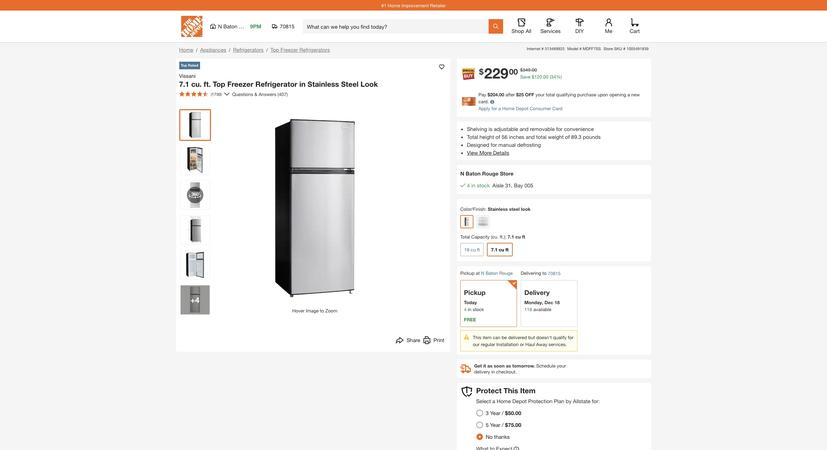 Task type: describe. For each thing, give the bounding box(es) containing it.
print button
[[423, 336, 444, 346]]

/ right appliances link at the top left
[[229, 47, 230, 53]]

model
[[567, 46, 578, 51]]

convenience
[[564, 126, 594, 132]]

00 inside $ 229 00
[[509, 67, 518, 76]]

home down after
[[502, 106, 515, 111]]

home link
[[179, 47, 193, 53]]

top inside vissani 7.1 cu. ft. top freezer refrigerator in stainless steel look
[[213, 80, 225, 88]]

1005491839
[[627, 46, 649, 51]]

2 # from the left
[[579, 46, 582, 51]]

to inside 'delivering to 70815'
[[542, 270, 547, 276]]

(407)
[[278, 91, 288, 97]]

print
[[434, 337, 444, 343]]

pounds
[[583, 134, 601, 140]]

option group containing 3 year /
[[474, 408, 527, 443]]

7.1 cu ft
[[491, 247, 509, 253]]

cu for 7.1 cu ft
[[499, 247, 504, 253]]

diy button
[[569, 18, 590, 34]]

sku
[[614, 46, 622, 51]]

services
[[540, 28, 561, 34]]

apply for a home depot consumer card link
[[478, 106, 562, 111]]

70815 button
[[272, 23, 295, 30]]

card
[[552, 106, 562, 111]]

18 cu ft button
[[460, 243, 484, 257]]

new
[[631, 92, 640, 97]]

vissani 7.1 cu. ft. top freezer refrigerator in stainless steel look
[[179, 72, 378, 88]]

What can we help you find today? search field
[[307, 19, 488, 33]]

away
[[536, 342, 547, 347]]

n baton rouge button
[[481, 270, 513, 276]]

appliances link
[[200, 47, 226, 53]]

refrigerator
[[255, 80, 297, 88]]

vissani
[[179, 72, 196, 79]]

0 horizontal spatial top
[[181, 63, 187, 67]]

31,
[[505, 182, 513, 188]]

2 horizontal spatial top
[[270, 47, 279, 53]]

stainless steel look image
[[462, 217, 472, 227]]

0 horizontal spatial 4
[[195, 296, 200, 305]]

adjustable
[[494, 126, 518, 132]]

cu for 18 cu ft
[[471, 247, 476, 253]]

color/finish
[[460, 206, 485, 212]]

services button
[[540, 18, 561, 34]]

shop
[[512, 28, 524, 34]]

baton for n baton rouge
[[223, 23, 237, 29]]

white image
[[478, 217, 488, 227]]

is
[[489, 126, 492, 132]]

stock inside pickup today 4 in stock
[[473, 307, 484, 312]]

save
[[520, 74, 531, 80]]

2 horizontal spatial baton
[[486, 270, 498, 276]]

monday,
[[524, 300, 543, 305]]

1 horizontal spatial stainless
[[488, 206, 508, 212]]

$ up save
[[520, 67, 523, 73]]

ft.)
[[500, 234, 505, 240]]

/ right home link
[[196, 47, 197, 53]]

1 of from the left
[[496, 134, 500, 140]]

3 # from the left
[[623, 46, 625, 51]]

(1730) link
[[176, 89, 230, 99]]

rated
[[188, 63, 198, 67]]

look
[[361, 80, 378, 88]]

1 horizontal spatial a
[[498, 106, 501, 111]]

1 vertical spatial store
[[500, 170, 514, 177]]

89.3
[[571, 134, 582, 140]]

1 horizontal spatial 00
[[532, 67, 537, 73]]

installation
[[496, 342, 519, 347]]

a inside your total qualifying purchase upon opening a new card.
[[627, 92, 630, 97]]

0 vertical spatial stock
[[477, 182, 490, 188]]

refrigerators link
[[233, 47, 264, 53]]

5
[[486, 422, 489, 428]]

229
[[484, 65, 508, 82]]

1 as from the left
[[487, 363, 492, 369]]

n baton rouge
[[218, 23, 254, 29]]

(1730)
[[211, 92, 222, 97]]

0 vertical spatial 4
[[467, 182, 470, 188]]

the home depot logo image
[[181, 16, 202, 37]]

for up "weight"
[[556, 126, 563, 132]]

$ inside $ 229 00
[[479, 67, 484, 76]]

capacity
[[471, 234, 490, 240]]

delivered
[[508, 335, 527, 340]]

56
[[502, 134, 508, 140]]

view
[[467, 150, 478, 156]]

shop all
[[512, 28, 531, 34]]

2 horizontal spatial rouge
[[499, 270, 513, 276]]

freezer inside vissani 7.1 cu. ft. top freezer refrigerator in stainless steel look
[[227, 80, 253, 88]]

0 horizontal spatial .
[[531, 67, 532, 73]]

n for n baton rouge
[[218, 23, 222, 29]]

stainless steel look vissani top freezer refrigerators mdff7ss e1.1 image
[[180, 146, 209, 175]]

70815 inside button
[[280, 23, 295, 29]]

your total qualifying purchase upon opening a new card.
[[478, 92, 640, 104]]

ft for 18 cu ft
[[477, 247, 480, 253]]

free
[[464, 317, 476, 323]]

shop all button
[[511, 18, 532, 34]]

apply for a home depot consumer card
[[478, 106, 562, 111]]

n for n baton rouge store
[[460, 170, 464, 177]]

$ right pay
[[488, 92, 490, 97]]

(1730) button
[[176, 89, 224, 99]]

120
[[534, 74, 542, 80]]

ft for 7.1 cu ft
[[505, 247, 509, 253]]

1 horizontal spatial :
[[505, 234, 506, 240]]

your inside your total qualifying purchase upon opening a new card.
[[536, 92, 545, 97]]

diy
[[575, 28, 584, 34]]

image
[[306, 308, 319, 314]]

pay $ 204.00 after $ 25 off
[[478, 92, 534, 97]]

details
[[493, 150, 509, 156]]

retailer
[[430, 2, 446, 8]]

/ left $75.00
[[502, 422, 504, 428]]

25
[[519, 92, 524, 97]]

get
[[474, 363, 482, 369]]

hover image to zoom button
[[216, 109, 414, 314]]

$ right save
[[532, 74, 534, 80]]

2 horizontal spatial ft
[[522, 234, 525, 240]]

to inside button
[[320, 308, 324, 314]]

2 horizontal spatial cu
[[515, 234, 521, 240]]

after
[[506, 92, 515, 97]]

0 horizontal spatial :
[[485, 206, 487, 212]]

or
[[520, 342, 524, 347]]

zoom
[[325, 308, 337, 314]]

rouge for n baton rouge
[[239, 23, 254, 29]]

005
[[525, 182, 533, 188]]

in down n baton rouge store
[[471, 182, 475, 188]]

but
[[528, 335, 535, 340]]

3
[[486, 410, 489, 416]]

delivery monday, dec 18 118 available
[[524, 289, 560, 312]]

%)
[[556, 74, 562, 80]]

tomorrow.
[[512, 363, 535, 369]]

our
[[473, 342, 480, 347]]

+
[[190, 296, 195, 305]]

baton for n baton rouge store
[[466, 170, 481, 177]]

year for 5
[[490, 422, 500, 428]]

1 horizontal spatial .
[[542, 74, 543, 80]]

1 vertical spatial total
[[460, 234, 470, 240]]

manual
[[499, 142, 516, 148]]

2 as from the left
[[506, 363, 511, 369]]

$ 229 00
[[479, 65, 518, 82]]

checkout.
[[496, 369, 517, 375]]

info image
[[490, 100, 494, 104]]

questions & answers (407)
[[232, 91, 288, 97]]

total inside your total qualifying purchase upon opening a new card.
[[546, 92, 555, 97]]

7.1 cu ft button
[[487, 243, 513, 257]]

$ right after
[[516, 92, 519, 97]]

available
[[533, 307, 551, 312]]

year for 3
[[490, 410, 500, 416]]



Task type: vqa. For each thing, say whether or not it's contained in the screenshot.
Pay $ 204.00 After $ 25 Off
yes



Task type: locate. For each thing, give the bounding box(es) containing it.
2 horizontal spatial 4
[[467, 182, 470, 188]]

this
[[473, 335, 481, 340], [504, 387, 518, 395]]

thanks
[[494, 434, 510, 440]]

2 horizontal spatial n
[[481, 270, 484, 276]]

00 left save
[[509, 67, 518, 76]]

year right 3
[[490, 410, 500, 416]]

2 vertical spatial 7.1
[[491, 247, 498, 253]]

1 vertical spatial and
[[526, 134, 535, 140]]

1 horizontal spatial of
[[565, 134, 570, 140]]

2 vertical spatial rouge
[[499, 270, 513, 276]]

apply now image
[[462, 97, 478, 106]]

# right sku
[[623, 46, 625, 51]]

0 vertical spatial store
[[604, 46, 613, 51]]

9pm
[[250, 23, 261, 29]]

# right internet
[[541, 46, 544, 51]]

for up view more details link on the top of the page
[[491, 142, 497, 148]]

0 horizontal spatial baton
[[223, 23, 237, 29]]

total inside shelving is adjustable and removable for convenience total height of 56 inches and total weight of 89.3 pounds designed for manual defrosting view more details
[[467, 134, 478, 140]]

freezer up questions
[[227, 80, 253, 88]]

7.1
[[179, 80, 189, 88], [508, 234, 514, 240], [491, 247, 498, 253]]

home inside protect this item select a home depot protection plan by allstate for:
[[497, 398, 511, 405]]

1 vertical spatial 4
[[195, 296, 200, 305]]

allstate
[[573, 398, 590, 405]]

and up inches
[[520, 126, 529, 132]]

18
[[464, 247, 469, 253], [555, 300, 560, 305]]

1 vertical spatial 7.1
[[508, 234, 514, 240]]

1 vertical spatial total
[[536, 134, 547, 140]]

1 horizontal spatial to
[[542, 270, 547, 276]]

improvement
[[402, 2, 429, 8]]

.
[[531, 67, 532, 73], [542, 74, 543, 80]]

0 horizontal spatial 70815
[[280, 23, 295, 29]]

0 vertical spatial 7.1
[[179, 80, 189, 88]]

this inside this item can be delivered but doesn't qualify for our regular installation or haul away services.
[[473, 335, 481, 340]]

depot
[[516, 106, 528, 111], [512, 398, 527, 405]]

0 vertical spatial stainless
[[308, 80, 339, 88]]

protect this item select a home depot protection plan by allstate for:
[[476, 387, 600, 405]]

to left zoom
[[320, 308, 324, 314]]

1 horizontal spatial top
[[213, 80, 225, 88]]

1 horizontal spatial freezer
[[281, 47, 298, 53]]

as right it
[[487, 363, 492, 369]]

4.5 stars image
[[179, 91, 208, 97]]

a left new
[[627, 92, 630, 97]]

cu inside 18 cu ft "button"
[[471, 247, 476, 253]]

rouge up 'refrigerators' link
[[239, 23, 254, 29]]

for down the info image
[[492, 106, 497, 111]]

/ right 'refrigerators' link
[[266, 47, 268, 53]]

freezer down 70815 button
[[281, 47, 298, 53]]

2 vertical spatial 4
[[464, 307, 467, 312]]

1 vertical spatial top
[[181, 63, 187, 67]]

total inside shelving is adjustable and removable for convenience total height of 56 inches and total weight of 89.3 pounds designed for manual defrosting view more details
[[536, 134, 547, 140]]

0 horizontal spatial 00
[[509, 67, 518, 76]]

a down 204.00
[[498, 106, 501, 111]]

depot inside protect this item select a home depot protection plan by allstate for:
[[512, 398, 527, 405]]

item
[[483, 335, 492, 340]]

1 horizontal spatial ft
[[505, 247, 509, 253]]

$
[[479, 67, 484, 76], [520, 67, 523, 73], [532, 74, 534, 80], [488, 92, 490, 97], [516, 92, 519, 97]]

this item can be delivered but doesn't qualify for our regular installation or haul away services.
[[473, 335, 573, 347]]

opening
[[610, 92, 626, 97]]

option group
[[474, 408, 527, 443]]

0 vertical spatial pickup
[[460, 270, 475, 276]]

7.1 down vissani
[[179, 80, 189, 88]]

this left item at the right bottom of page
[[504, 387, 518, 395]]

1 horizontal spatial 70815
[[548, 271, 561, 276]]

in right refrigerator
[[299, 80, 306, 88]]

a right select
[[492, 398, 495, 405]]

to
[[542, 270, 547, 276], [320, 308, 324, 314]]

in inside pickup today 4 in stock
[[468, 307, 471, 312]]

of left 89.3
[[565, 134, 570, 140]]

this up our
[[473, 335, 481, 340]]

7.1 right ft.)
[[508, 234, 514, 240]]

dec
[[545, 300, 553, 305]]

1 # from the left
[[541, 46, 544, 51]]

of left 56
[[496, 134, 500, 140]]

1 vertical spatial depot
[[512, 398, 527, 405]]

1 horizontal spatial 18
[[555, 300, 560, 305]]

4
[[467, 182, 470, 188], [195, 296, 200, 305], [464, 307, 467, 312]]

get it as soon as tomorrow.
[[474, 363, 535, 369]]

off
[[525, 92, 534, 97]]

0 horizontal spatial #
[[541, 46, 544, 51]]

2 horizontal spatial 7.1
[[508, 234, 514, 240]]

1 horizontal spatial 4
[[464, 307, 467, 312]]

regular
[[481, 342, 495, 347]]

$ left 229
[[479, 67, 484, 76]]

appliances
[[200, 47, 226, 53]]

purchase
[[577, 92, 596, 97]]

for inside this item can be delivered but doesn't qualify for our regular installation or haul away services.
[[568, 335, 573, 340]]

schedule
[[536, 363, 556, 369]]

7.1 inside vissani 7.1 cu. ft. top freezer refrigerator in stainless steel look
[[179, 80, 189, 88]]

0 vertical spatial top
[[270, 47, 279, 53]]

cu down ft.)
[[499, 247, 504, 253]]

haul
[[525, 342, 535, 347]]

mdff7ss
[[583, 46, 601, 51]]

1 vertical spatial your
[[557, 363, 566, 369]]

00 right 349
[[532, 67, 537, 73]]

home up top rated
[[179, 47, 193, 53]]

0 horizontal spatial your
[[536, 92, 545, 97]]

cu inside '7.1 cu ft' button
[[499, 247, 504, 253]]

0 horizontal spatial of
[[496, 134, 500, 140]]

your right the off at the top right of the page
[[536, 92, 545, 97]]

stock down n baton rouge store
[[477, 182, 490, 188]]

# right model
[[579, 46, 582, 51]]

313489925_s01 image
[[180, 181, 209, 210]]

as up checkout. in the right of the page
[[506, 363, 511, 369]]

your right schedule in the bottom of the page
[[557, 363, 566, 369]]

0 vertical spatial to
[[542, 270, 547, 276]]

1 year from the top
[[490, 410, 500, 416]]

0 horizontal spatial a
[[492, 398, 495, 405]]

me
[[605, 28, 612, 34]]

it
[[483, 363, 486, 369]]

rouge down '7.1 cu ft' button
[[499, 270, 513, 276]]

1 refrigerators from the left
[[233, 47, 264, 53]]

0 vertical spatial and
[[520, 126, 529, 132]]

delivery
[[474, 369, 490, 375]]

stock down 'today' at right bottom
[[473, 307, 484, 312]]

204.00
[[490, 92, 504, 97]]

in down 'today' at right bottom
[[468, 307, 471, 312]]

steel
[[341, 80, 359, 88]]

0 vertical spatial baton
[[223, 23, 237, 29]]

year right 5
[[490, 422, 500, 428]]

0 vertical spatial rouge
[[239, 23, 254, 29]]

in down soon
[[491, 369, 495, 375]]

removable
[[530, 126, 555, 132]]

0 vertical spatial n
[[218, 23, 222, 29]]

rouge for n baton rouge store
[[482, 170, 499, 177]]

2 horizontal spatial #
[[623, 46, 625, 51]]

for right qualify
[[568, 335, 573, 340]]

me button
[[598, 18, 619, 34]]

select
[[476, 398, 491, 405]]

/ left $50.00
[[502, 410, 504, 416]]

to left 70815 link
[[542, 270, 547, 276]]

0 vertical spatial depot
[[516, 106, 528, 111]]

1 horizontal spatial baton
[[466, 170, 481, 177]]

depot down item at the right bottom of page
[[512, 398, 527, 405]]

0 horizontal spatial to
[[320, 308, 324, 314]]

1 vertical spatial year
[[490, 422, 500, 428]]

70815 right delivering
[[548, 271, 561, 276]]

home right #1
[[388, 2, 400, 8]]

1 vertical spatial 18
[[555, 300, 560, 305]]

0 horizontal spatial refrigerators
[[233, 47, 264, 53]]

rouge up aisle
[[482, 170, 499, 177]]

0 vertical spatial your
[[536, 92, 545, 97]]

2 vertical spatial baton
[[486, 270, 498, 276]]

0 vertical spatial 18
[[464, 247, 469, 253]]

pickup at n baton rouge
[[460, 270, 513, 276]]

0 horizontal spatial rouge
[[239, 23, 254, 29]]

1 horizontal spatial as
[[506, 363, 511, 369]]

pickup up 'today' at right bottom
[[464, 289, 486, 296]]

70815 up top freezer refrigerators link
[[280, 23, 295, 29]]

ft
[[522, 234, 525, 240], [477, 247, 480, 253], [505, 247, 509, 253]]

0 vertical spatial year
[[490, 410, 500, 416]]

1 horizontal spatial 7.1
[[491, 247, 498, 253]]

2 vertical spatial top
[[213, 80, 225, 88]]

pickup
[[460, 270, 475, 276], [464, 289, 486, 296]]

in
[[299, 80, 306, 88], [471, 182, 475, 188], [468, 307, 471, 312], [491, 369, 495, 375]]

home up 3 year / $50.00
[[497, 398, 511, 405]]

1 vertical spatial to
[[320, 308, 324, 314]]

more
[[480, 150, 492, 156]]

2 year from the top
[[490, 422, 500, 428]]

:
[[485, 206, 487, 212], [505, 234, 506, 240]]

rouge
[[239, 23, 254, 29], [482, 170, 499, 177], [499, 270, 513, 276]]

1 vertical spatial this
[[504, 387, 518, 395]]

5 year / $75.00
[[486, 422, 521, 428]]

1 horizontal spatial refrigerators
[[299, 47, 330, 53]]

1 horizontal spatial rouge
[[482, 170, 499, 177]]

stainless steel look vissani top freezer refrigerators mdff7ss 64.0 image
[[180, 111, 209, 140]]

baton left 9pm
[[223, 23, 237, 29]]

pickup for pickup at n baton rouge
[[460, 270, 475, 276]]

this inside protect this item select a home depot protection plan by allstate for:
[[504, 387, 518, 395]]

1 horizontal spatial your
[[557, 363, 566, 369]]

1 vertical spatial pickup
[[464, 289, 486, 296]]

1 vertical spatial n
[[460, 170, 464, 177]]

1 vertical spatial stock
[[473, 307, 484, 312]]

18 inside "button"
[[464, 247, 469, 253]]

0 vertical spatial freezer
[[281, 47, 298, 53]]

18 right dec
[[555, 300, 560, 305]]

18 inside "delivery monday, dec 18 118 available"
[[555, 300, 560, 305]]

depot down 25
[[516, 106, 528, 111]]

1 horizontal spatial n
[[460, 170, 464, 177]]

cu right ft.)
[[515, 234, 521, 240]]

0 vertical spatial a
[[627, 92, 630, 97]]

your inside schedule your delivery in checkout.
[[557, 363, 566, 369]]

18 cu ft
[[464, 247, 480, 253]]

total up card
[[546, 92, 555, 97]]

pickup for pickup today 4 in stock
[[464, 289, 486, 296]]

home / appliances / refrigerators / top freezer refrigerators
[[179, 47, 330, 53]]

steel
[[509, 206, 520, 212]]

0 vertical spatial total
[[467, 134, 478, 140]]

0 vertical spatial .
[[531, 67, 532, 73]]

2 of from the left
[[565, 134, 570, 140]]

view more details link
[[467, 150, 509, 156]]

7.1 down the (cu.
[[491, 247, 498, 253]]

ft down the capacity
[[477, 247, 480, 253]]

designed
[[467, 142, 489, 148]]

total down shelving
[[467, 134, 478, 140]]

118
[[524, 307, 532, 312]]

total capacity (cu. ft.) : 7.1 cu ft
[[460, 234, 525, 240]]

top down 70815 button
[[270, 47, 279, 53]]

18 down stainless steel look image in the right of the page
[[464, 247, 469, 253]]

1 vertical spatial .
[[542, 74, 543, 80]]

ft right ft.)
[[522, 234, 525, 240]]

qualifying
[[556, 92, 576, 97]]

a
[[627, 92, 630, 97], [498, 106, 501, 111], [492, 398, 495, 405]]

color/finish : stainless steel look
[[460, 206, 531, 212]]

1 horizontal spatial cu
[[499, 247, 504, 253]]

total up 18 cu ft "button"
[[460, 234, 470, 240]]

baton up 4 in stock
[[466, 170, 481, 177]]

store up 31,
[[500, 170, 514, 177]]

stainless steel look vissani top freezer refrigerators mdff7ss a0.3 image
[[180, 251, 209, 280]]

ft inside button
[[505, 247, 509, 253]]

total down 'removable'
[[536, 134, 547, 140]]

0 vertical spatial this
[[473, 335, 481, 340]]

2 horizontal spatial a
[[627, 92, 630, 97]]

a inside protect this item select a home depot protection plan by allstate for:
[[492, 398, 495, 405]]

hover image to zoom
[[292, 308, 337, 314]]

baton right at
[[486, 270, 498, 276]]

in inside vissani 7.1 cu. ft. top freezer refrigerator in stainless steel look
[[299, 80, 306, 88]]

store left sku
[[604, 46, 613, 51]]

0 horizontal spatial 7.1
[[179, 80, 189, 88]]

1 vertical spatial freezer
[[227, 80, 253, 88]]

qualify
[[553, 335, 567, 340]]

7.1 inside button
[[491, 247, 498, 253]]

0 horizontal spatial cu
[[471, 247, 476, 253]]

at
[[476, 270, 480, 276]]

1 horizontal spatial store
[[604, 46, 613, 51]]

pickup left at
[[460, 270, 475, 276]]

stainless inside vissani 7.1 cu. ft. top freezer refrigerator in stainless steel look
[[308, 80, 339, 88]]

top left rated
[[181, 63, 187, 67]]

top up (1730)
[[213, 80, 225, 88]]

cu down the capacity
[[471, 247, 476, 253]]

1 vertical spatial rouge
[[482, 170, 499, 177]]

stainless steel look vissani top freezer refrigerators mdff7ss 40.2 image
[[180, 216, 209, 245]]

/
[[196, 47, 197, 53], [229, 47, 230, 53], [266, 47, 268, 53], [502, 410, 504, 416], [502, 422, 504, 428]]

shelving is adjustable and removable for convenience total height of 56 inches and total weight of 89.3 pounds designed for manual defrosting view more details
[[467, 126, 601, 156]]

1 horizontal spatial #
[[579, 46, 582, 51]]

weight
[[548, 134, 564, 140]]

protection
[[528, 398, 552, 405]]

cart link
[[627, 18, 642, 34]]

0 horizontal spatial stainless
[[308, 80, 339, 88]]

2 horizontal spatial 00
[[543, 74, 549, 80]]

in inside schedule your delivery in checkout.
[[491, 369, 495, 375]]

height
[[480, 134, 494, 140]]

0 horizontal spatial ft
[[477, 247, 480, 253]]

: up white image
[[485, 206, 487, 212]]

&
[[254, 91, 257, 97]]

soon
[[494, 363, 505, 369]]

stainless steel look vissani top freezer refrigerators mdff7ss 1d.4 image
[[180, 286, 209, 315]]

1 horizontal spatial this
[[504, 387, 518, 395]]

no thanks
[[486, 434, 510, 440]]

4 inside pickup today 4 in stock
[[464, 307, 467, 312]]

aisle 31, bay 005
[[492, 182, 533, 188]]

total
[[467, 134, 478, 140], [460, 234, 470, 240]]

70815 inside 'delivering to 70815'
[[548, 271, 561, 276]]

$ 349 . 00 save $ 120 . 00 ( 34 %)
[[520, 67, 562, 80]]

0 vertical spatial 70815
[[280, 23, 295, 29]]

70815
[[280, 23, 295, 29], [548, 271, 561, 276]]

ft down total capacity (cu. ft.) : 7.1 cu ft
[[505, 247, 509, 253]]

2 vertical spatial n
[[481, 270, 484, 276]]

2 vertical spatial a
[[492, 398, 495, 405]]

and up defrosting
[[526, 134, 535, 140]]

internet
[[527, 46, 540, 51]]

1 vertical spatial :
[[505, 234, 506, 240]]

0 horizontal spatial freezer
[[227, 80, 253, 88]]

0 horizontal spatial n
[[218, 23, 222, 29]]

0 vertical spatial total
[[546, 92, 555, 97]]

$50.00
[[505, 410, 521, 416]]

ft inside "button"
[[477, 247, 480, 253]]

refrigerators
[[233, 47, 264, 53], [299, 47, 330, 53]]

#1
[[381, 2, 387, 8]]

00 left ( in the top of the page
[[543, 74, 549, 80]]

2 refrigerators from the left
[[299, 47, 330, 53]]

: right the (cu.
[[505, 234, 506, 240]]

70815 link
[[548, 270, 561, 277]]

1 vertical spatial stainless
[[488, 206, 508, 212]]

share button
[[396, 336, 420, 346]]



